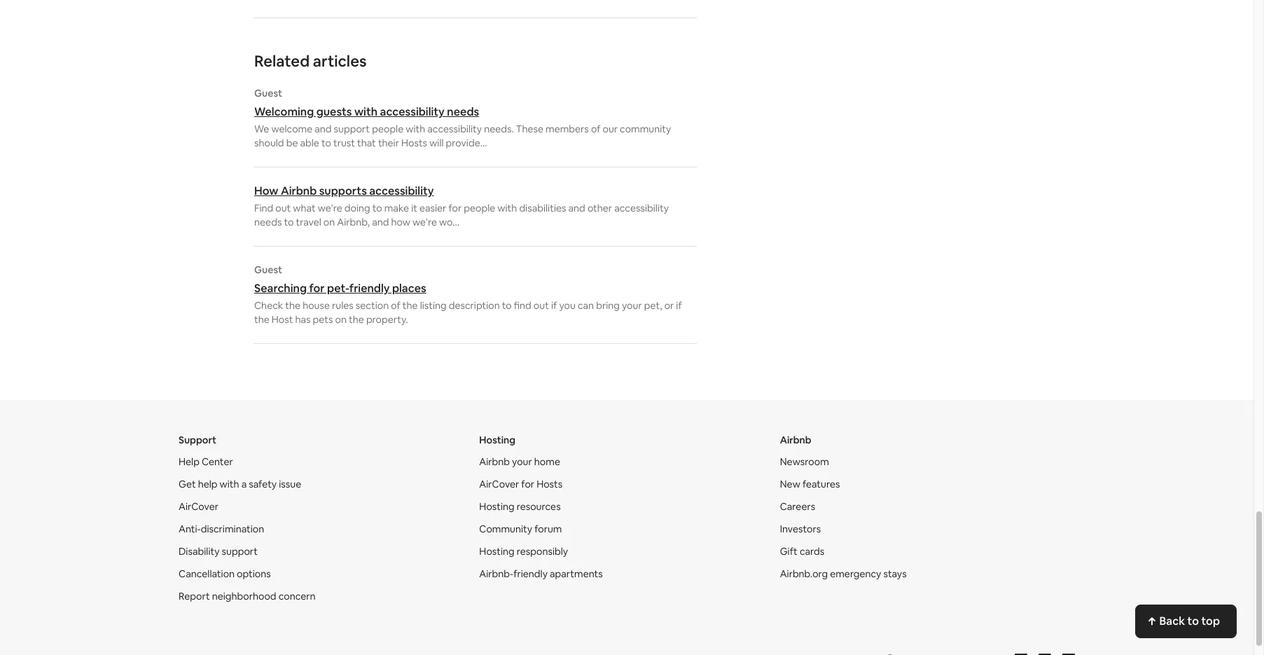 Task type: vqa. For each thing, say whether or not it's contained in the screenshot.
Welcoming's Guest
yes



Task type: describe. For each thing, give the bounding box(es) containing it.
cards
[[800, 545, 825, 558]]

pet,
[[644, 299, 662, 312]]

1 horizontal spatial hosts
[[537, 478, 563, 490]]

cancellation
[[179, 568, 235, 580]]

will
[[430, 137, 444, 149]]

help
[[179, 455, 200, 468]]

out inside how airbnb supports accessibility find out what we're doing to make it easier for people with disabilities and other accessibility needs to travel on airbnb, and how we're wo…
[[276, 202, 291, 214]]

responsibly
[[517, 545, 568, 558]]

check
[[254, 299, 283, 312]]

top
[[1202, 614, 1220, 628]]

doing
[[345, 202, 370, 214]]

investors
[[780, 523, 821, 535]]

related
[[254, 51, 310, 71]]

gift cards link
[[780, 545, 825, 558]]

needs inside guest welcoming guests with accessibility needs we welcome and support people with accessibility needs. these members of our community should be able to trust that their hosts will provide…
[[447, 104, 479, 119]]

2 if from the left
[[676, 299, 682, 312]]

to inside guest searching for pet-friendly places check the house rules section of the listing description to find out if you can bring your pet, or if the host has pets on the property.
[[502, 299, 512, 312]]

how
[[391, 216, 410, 228]]

airbnb-friendly apartments
[[479, 568, 603, 580]]

safety
[[249, 478, 277, 490]]

needs.
[[484, 123, 514, 135]]

1 horizontal spatial we're
[[413, 216, 437, 228]]

back to top button
[[1136, 605, 1237, 638]]

features
[[803, 478, 840, 490]]

welcoming
[[254, 104, 314, 119]]

anti-discrimination
[[179, 523, 264, 535]]

investors link
[[780, 523, 821, 535]]

aircover link
[[179, 500, 219, 513]]

report neighborhood concern link
[[179, 590, 316, 603]]

guests
[[316, 104, 352, 119]]

house
[[303, 299, 330, 312]]

airbnb.org emergency stays link
[[780, 568, 907, 580]]

on inside how airbnb supports accessibility find out what we're doing to make it easier for people with disabilities and other accessibility needs to travel on airbnb, and how we're wo…
[[324, 216, 335, 228]]

resources
[[517, 500, 561, 513]]

for inside guest searching for pet-friendly places check the house rules section of the listing description to find out if you can bring your pet, or if the host has pets on the property.
[[309, 281, 325, 296]]

that
[[357, 137, 376, 149]]

hosting for hosting responsibly
[[479, 545, 515, 558]]

guest for searching
[[254, 263, 282, 276]]

get help with a safety issue
[[179, 478, 301, 490]]

of inside guest welcoming guests with accessibility needs we welcome and support people with accessibility needs. these members of our community should be able to trust that their hosts will provide…
[[591, 123, 601, 135]]

careers link
[[780, 500, 816, 513]]

forum
[[535, 523, 562, 535]]

wo…
[[439, 216, 460, 228]]

1 vertical spatial friendly
[[514, 568, 548, 580]]

it
[[411, 202, 417, 214]]

cancellation options link
[[179, 568, 271, 580]]

the down rules
[[349, 313, 364, 326]]

welcoming guests with accessibility needs link
[[254, 104, 697, 119]]

articles
[[313, 51, 367, 71]]

members
[[546, 123, 589, 135]]

of inside guest searching for pet-friendly places check the house rules section of the listing description to find out if you can bring your pet, or if the host has pets on the property.
[[391, 299, 401, 312]]

new features
[[780, 478, 840, 490]]

property.
[[366, 313, 408, 326]]

a
[[241, 478, 247, 490]]

find
[[254, 202, 273, 214]]

stays
[[884, 568, 907, 580]]

help center link
[[179, 455, 233, 468]]

airbnb inside how airbnb supports accessibility find out what we're doing to make it easier for people with disabilities and other accessibility needs to travel on airbnb, and how we're wo…
[[281, 184, 317, 198]]

their
[[378, 137, 399, 149]]

other
[[588, 202, 612, 214]]

to left make
[[372, 202, 382, 214]]

back
[[1160, 614, 1185, 628]]

host
[[272, 313, 293, 326]]

get
[[179, 478, 196, 490]]

1 horizontal spatial and
[[372, 216, 389, 228]]

out inside guest searching for pet-friendly places check the house rules section of the listing description to find out if you can bring your pet, or if the host has pets on the property.
[[534, 299, 549, 312]]

how
[[254, 184, 278, 198]]

aircover for hosts
[[479, 478, 563, 490]]

friendly inside guest searching for pet-friendly places check the house rules section of the listing description to find out if you can bring your pet, or if the host has pets on the property.
[[349, 281, 390, 296]]

discrimination
[[201, 523, 264, 535]]

report
[[179, 590, 210, 603]]

can
[[578, 299, 594, 312]]

airbnb-
[[479, 568, 514, 580]]

airbnb.org emergency stays
[[780, 568, 907, 580]]

pets
[[313, 313, 333, 326]]

help center
[[179, 455, 233, 468]]

airbnb,
[[337, 216, 370, 228]]

new features link
[[780, 478, 840, 490]]

trust
[[333, 137, 355, 149]]

people inside guest welcoming guests with accessibility needs we welcome and support people with accessibility needs. these members of our community should be able to trust that their hosts will provide…
[[372, 123, 404, 135]]

newsroom
[[780, 455, 829, 468]]

emergency
[[830, 568, 882, 580]]

accessibility up provide…
[[428, 123, 482, 135]]

searching for pet-friendly places link
[[254, 281, 697, 296]]

bring
[[596, 299, 620, 312]]

careers
[[780, 500, 816, 513]]

1 vertical spatial and
[[569, 202, 586, 214]]

guest welcoming guests with accessibility needs we welcome and support people with accessibility needs. these members of our community should be able to trust that their hosts will provide…
[[254, 87, 671, 149]]

gift
[[780, 545, 798, 558]]

for inside how airbnb supports accessibility find out what we're doing to make it easier for people with disabilities and other accessibility needs to travel on airbnb, and how we're wo…
[[449, 202, 462, 214]]

needs inside how airbnb supports accessibility find out what we're doing to make it easier for people with disabilities and other accessibility needs to travel on airbnb, and how we're wo…
[[254, 216, 282, 228]]

welcoming guests with accessibility needs element
[[254, 87, 697, 150]]

back to top
[[1160, 614, 1220, 628]]

options
[[237, 568, 271, 580]]

apartments
[[550, 568, 603, 580]]

related articles
[[254, 51, 367, 71]]

make
[[384, 202, 409, 214]]

aircover for aircover link
[[179, 500, 219, 513]]

community forum
[[479, 523, 562, 535]]



Task type: locate. For each thing, give the bounding box(es) containing it.
2 horizontal spatial for
[[521, 478, 535, 490]]

friendly up the section
[[349, 281, 390, 296]]

1 vertical spatial support
[[222, 545, 258, 558]]

if
[[551, 299, 557, 312], [676, 299, 682, 312]]

if left the you
[[551, 299, 557, 312]]

the down places
[[403, 299, 418, 312]]

anti-discrimination link
[[179, 523, 264, 535]]

1 hosting from the top
[[479, 434, 516, 446]]

disability
[[179, 545, 220, 558]]

0 vertical spatial out
[[276, 202, 291, 214]]

searching for pet-friendly places element
[[254, 263, 697, 326]]

hosts left will
[[401, 137, 427, 149]]

1 horizontal spatial aircover
[[479, 478, 519, 490]]

guest inside guest welcoming guests with accessibility needs we welcome and support people with accessibility needs. these members of our community should be able to trust that their hosts will provide…
[[254, 87, 282, 99]]

you
[[559, 299, 576, 312]]

1 vertical spatial guest
[[254, 263, 282, 276]]

2 vertical spatial for
[[521, 478, 535, 490]]

to right the able
[[322, 137, 331, 149]]

support inside guest welcoming guests with accessibility needs we welcome and support people with accessibility needs. these members of our community should be able to trust that their hosts will provide…
[[334, 123, 370, 135]]

0 vertical spatial hosts
[[401, 137, 427, 149]]

on
[[324, 216, 335, 228], [335, 313, 347, 326]]

supports
[[319, 184, 367, 198]]

0 vertical spatial on
[[324, 216, 335, 228]]

airbnb your home
[[479, 455, 560, 468]]

we
[[254, 123, 269, 135]]

airbnb for airbnb your home
[[479, 455, 510, 468]]

hosts inside guest welcoming guests with accessibility needs we welcome and support people with accessibility needs. these members of our community should be able to trust that their hosts will provide…
[[401, 137, 427, 149]]

your up 'aircover for hosts' link
[[512, 455, 532, 468]]

people inside how airbnb supports accessibility find out what we're doing to make it easier for people with disabilities and other accessibility needs to travel on airbnb, and how we're wo…
[[464, 202, 496, 214]]

0 horizontal spatial if
[[551, 299, 557, 312]]

support down the discrimination
[[222, 545, 258, 558]]

guest up searching
[[254, 263, 282, 276]]

3 hosting from the top
[[479, 545, 515, 558]]

1 vertical spatial hosts
[[537, 478, 563, 490]]

2 vertical spatial hosting
[[479, 545, 515, 558]]

1 horizontal spatial your
[[622, 299, 642, 312]]

guest
[[254, 87, 282, 99], [254, 263, 282, 276]]

accessibility up their
[[380, 104, 445, 119]]

your inside guest searching for pet-friendly places check the house rules section of the listing description to find out if you can bring your pet, or if the host has pets on the property.
[[622, 299, 642, 312]]

1 horizontal spatial airbnb
[[479, 455, 510, 468]]

for up wo…
[[449, 202, 462, 214]]

1 guest from the top
[[254, 87, 282, 99]]

of left our
[[591, 123, 601, 135]]

support
[[334, 123, 370, 135], [222, 545, 258, 558]]

new
[[780, 478, 801, 490]]

aircover
[[479, 478, 519, 490], [179, 500, 219, 513]]

if right or
[[676, 299, 682, 312]]

get help with a safety issue link
[[179, 478, 301, 490]]

accessibility right other
[[615, 202, 669, 214]]

1 vertical spatial we're
[[413, 216, 437, 228]]

and left the how
[[372, 216, 389, 228]]

to left travel
[[284, 216, 294, 228]]

hosting resources
[[479, 500, 561, 513]]

guest searching for pet-friendly places check the house rules section of the listing description to find out if you can bring your pet, or if the host has pets on the property.
[[254, 263, 682, 326]]

and up the able
[[315, 123, 332, 135]]

airbnb up what
[[281, 184, 317, 198]]

hosting resources link
[[479, 500, 561, 513]]

0 vertical spatial support
[[334, 123, 370, 135]]

airbnb.org
[[780, 568, 828, 580]]

disability support link
[[179, 545, 258, 558]]

your
[[622, 299, 642, 312], [512, 455, 532, 468]]

find
[[514, 299, 532, 312]]

needs down find
[[254, 216, 282, 228]]

0 vertical spatial people
[[372, 123, 404, 135]]

1 horizontal spatial if
[[676, 299, 682, 312]]

2 vertical spatial airbnb
[[479, 455, 510, 468]]

rules
[[332, 299, 354, 312]]

2 vertical spatial and
[[372, 216, 389, 228]]

airbnb up 'aircover for hosts' link
[[479, 455, 510, 468]]

aircover for aircover for hosts
[[479, 478, 519, 490]]

issue
[[279, 478, 301, 490]]

section
[[356, 299, 389, 312]]

or
[[665, 299, 674, 312]]

and left other
[[569, 202, 586, 214]]

1 vertical spatial of
[[391, 299, 401, 312]]

0 vertical spatial of
[[591, 123, 601, 135]]

0 horizontal spatial people
[[372, 123, 404, 135]]

support
[[179, 434, 217, 446]]

0 horizontal spatial needs
[[254, 216, 282, 228]]

0 horizontal spatial support
[[222, 545, 258, 558]]

gift cards
[[780, 545, 825, 558]]

1 horizontal spatial people
[[464, 202, 496, 214]]

to left top
[[1188, 614, 1199, 628]]

people
[[372, 123, 404, 135], [464, 202, 496, 214]]

1 vertical spatial needs
[[254, 216, 282, 228]]

0 horizontal spatial out
[[276, 202, 291, 214]]

listing
[[420, 299, 447, 312]]

1 if from the left
[[551, 299, 557, 312]]

0 vertical spatial we're
[[318, 202, 342, 214]]

pet-
[[327, 281, 349, 296]]

on inside guest searching for pet-friendly places check the house rules section of the listing description to find out if you can bring your pet, or if the host has pets on the property.
[[335, 313, 347, 326]]

we're down supports
[[318, 202, 342, 214]]

0 horizontal spatial of
[[391, 299, 401, 312]]

travel
[[296, 216, 321, 228]]

hosting
[[479, 434, 516, 446], [479, 500, 515, 513], [479, 545, 515, 558]]

2 hosting from the top
[[479, 500, 515, 513]]

our
[[603, 123, 618, 135]]

community
[[479, 523, 533, 535]]

1 vertical spatial for
[[309, 281, 325, 296]]

hosts
[[401, 137, 427, 149], [537, 478, 563, 490]]

hosting for hosting
[[479, 434, 516, 446]]

needs
[[447, 104, 479, 119], [254, 216, 282, 228]]

guest up welcoming
[[254, 87, 282, 99]]

hosting responsibly link
[[479, 545, 568, 558]]

accessibility up make
[[369, 184, 434, 198]]

for
[[449, 202, 462, 214], [309, 281, 325, 296], [521, 478, 535, 490]]

1 vertical spatial your
[[512, 455, 532, 468]]

to inside guest welcoming guests with accessibility needs we welcome and support people with accessibility needs. these members of our community should be able to trust that their hosts will provide…
[[322, 137, 331, 149]]

airbnb-friendly apartments link
[[479, 568, 603, 580]]

the up the has
[[285, 299, 301, 312]]

provide…
[[446, 137, 487, 149]]

airbnb up newsroom link
[[780, 434, 812, 446]]

how airbnb supports accessibility link
[[254, 184, 697, 198]]

1 horizontal spatial support
[[334, 123, 370, 135]]

hosting responsibly
[[479, 545, 568, 558]]

description
[[449, 299, 500, 312]]

0 horizontal spatial friendly
[[349, 281, 390, 296]]

0 vertical spatial airbnb
[[281, 184, 317, 198]]

0 vertical spatial friendly
[[349, 281, 390, 296]]

we're down easier
[[413, 216, 437, 228]]

1 vertical spatial on
[[335, 313, 347, 326]]

friendly down hosting responsibly "link" on the left bottom of page
[[514, 568, 548, 580]]

aircover for hosts link
[[479, 478, 563, 490]]

community
[[620, 123, 671, 135]]

0 horizontal spatial airbnb
[[281, 184, 317, 198]]

easier
[[420, 202, 447, 214]]

for up hosting resources link
[[521, 478, 535, 490]]

cancellation options
[[179, 568, 271, 580]]

aircover up anti-
[[179, 500, 219, 513]]

aircover down airbnb your home
[[479, 478, 519, 490]]

0 horizontal spatial and
[[315, 123, 332, 135]]

1 vertical spatial aircover
[[179, 500, 219, 513]]

0 vertical spatial aircover
[[479, 478, 519, 490]]

hosts down home on the bottom of page
[[537, 478, 563, 490]]

0 vertical spatial and
[[315, 123, 332, 135]]

needs up provide…
[[447, 104, 479, 119]]

0 vertical spatial your
[[622, 299, 642, 312]]

1 vertical spatial people
[[464, 202, 496, 214]]

1 vertical spatial hosting
[[479, 500, 515, 513]]

out
[[276, 202, 291, 214], [534, 299, 549, 312]]

guest for welcoming
[[254, 87, 282, 99]]

concern
[[279, 590, 316, 603]]

with
[[354, 104, 378, 119], [406, 123, 425, 135], [498, 202, 517, 214], [220, 478, 239, 490]]

people down the how airbnb supports accessibility "link"
[[464, 202, 496, 214]]

to inside back to top button
[[1188, 614, 1199, 628]]

hosting up "airbnb-"
[[479, 545, 515, 558]]

accessibility
[[380, 104, 445, 119], [428, 123, 482, 135], [369, 184, 434, 198], [615, 202, 669, 214]]

disabilities
[[519, 202, 566, 214]]

2 guest from the top
[[254, 263, 282, 276]]

the
[[285, 299, 301, 312], [403, 299, 418, 312], [254, 313, 270, 326], [349, 313, 364, 326]]

of up the property.
[[391, 299, 401, 312]]

0 horizontal spatial your
[[512, 455, 532, 468]]

1 horizontal spatial friendly
[[514, 568, 548, 580]]

what
[[293, 202, 316, 214]]

places
[[392, 281, 426, 296]]

0 horizontal spatial hosts
[[401, 137, 427, 149]]

1 vertical spatial airbnb
[[780, 434, 812, 446]]

1 horizontal spatial out
[[534, 299, 549, 312]]

0 horizontal spatial we're
[[318, 202, 342, 214]]

0 horizontal spatial for
[[309, 281, 325, 296]]

0 vertical spatial guest
[[254, 87, 282, 99]]

should
[[254, 137, 284, 149]]

2 horizontal spatial airbnb
[[780, 434, 812, 446]]

2 horizontal spatial and
[[569, 202, 586, 214]]

1 vertical spatial out
[[534, 299, 549, 312]]

the down check
[[254, 313, 270, 326]]

has
[[295, 313, 311, 326]]

1 horizontal spatial of
[[591, 123, 601, 135]]

center
[[202, 455, 233, 468]]

1 horizontal spatial needs
[[447, 104, 479, 119]]

with inside how airbnb supports accessibility find out what we're doing to make it easier for people with disabilities and other accessibility needs to travel on airbnb, and how we're wo…
[[498, 202, 517, 214]]

airbnb for airbnb
[[780, 434, 812, 446]]

hosting for hosting resources
[[479, 500, 515, 513]]

your left pet,
[[622, 299, 642, 312]]

newsroom link
[[780, 455, 829, 468]]

and inside guest welcoming guests with accessibility needs we welcome and support people with accessibility needs. these members of our community should be able to trust that their hosts will provide…
[[315, 123, 332, 135]]

support up trust
[[334, 123, 370, 135]]

on right travel
[[324, 216, 335, 228]]

to left find
[[502, 299, 512, 312]]

guest inside guest searching for pet-friendly places check the house rules section of the listing description to find out if you can bring your pet, or if the host has pets on the property.
[[254, 263, 282, 276]]

0 horizontal spatial aircover
[[179, 500, 219, 513]]

community forum link
[[479, 523, 562, 535]]

people up their
[[372, 123, 404, 135]]

on down rules
[[335, 313, 347, 326]]

for up house
[[309, 281, 325, 296]]

0 vertical spatial needs
[[447, 104, 479, 119]]

these
[[516, 123, 544, 135]]

1 horizontal spatial for
[[449, 202, 462, 214]]

airbnb your home link
[[479, 455, 560, 468]]

0 vertical spatial for
[[449, 202, 462, 214]]

hosting up community
[[479, 500, 515, 513]]

hosting up airbnb your home
[[479, 434, 516, 446]]

0 vertical spatial hosting
[[479, 434, 516, 446]]



